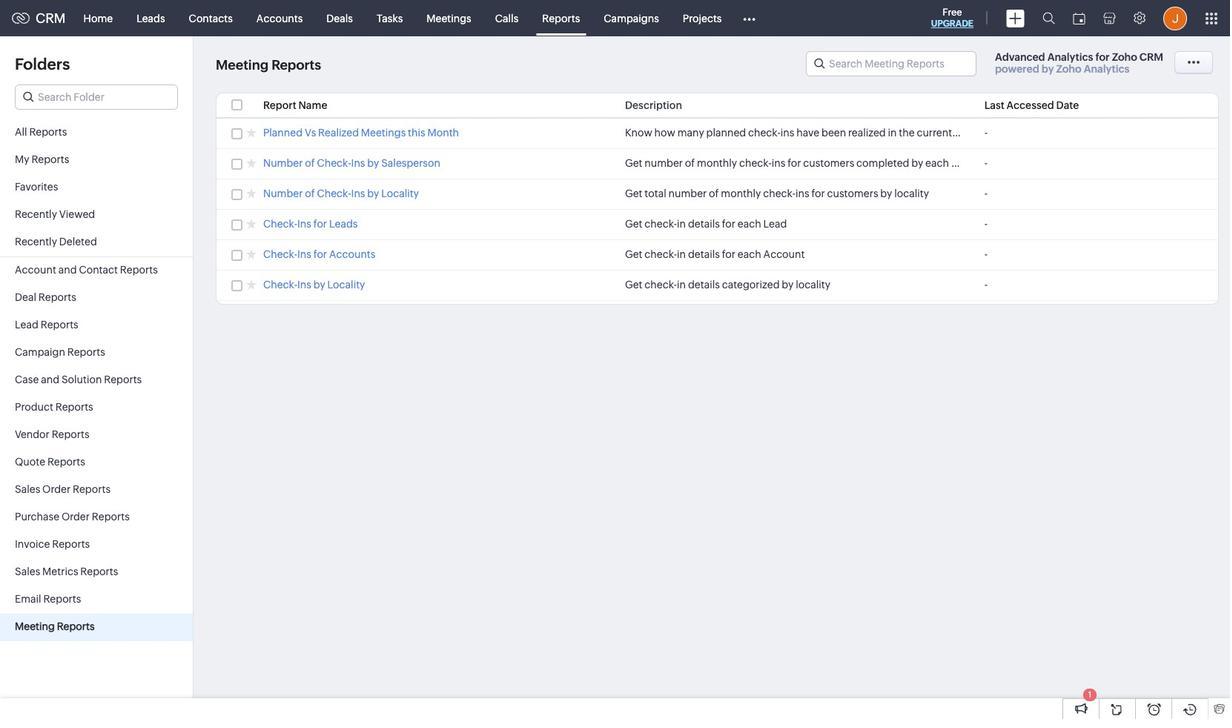 Task type: describe. For each thing, give the bounding box(es) containing it.
check- for accounts
[[263, 249, 297, 260]]

of up 'get check-in details for each lead'
[[709, 188, 719, 200]]

reports inside "link"
[[31, 154, 69, 165]]

by down check-ins for accounts link
[[314, 279, 325, 291]]

by inside the advanced analytics for zoho crm powered by zoho analytics
[[1042, 63, 1054, 75]]

0 horizontal spatial locality
[[328, 279, 365, 291]]

reports right calls
[[542, 12, 580, 24]]

1 vertical spatial account
[[15, 264, 56, 276]]

0 vertical spatial meeting reports
[[216, 57, 321, 73]]

ins for locality
[[297, 279, 312, 291]]

number for number of check-ins by salesperson
[[263, 157, 303, 169]]

search element
[[1034, 0, 1065, 36]]

categorized
[[722, 279, 780, 291]]

order for sales
[[42, 484, 71, 496]]

account and contact reports link
[[0, 257, 193, 285]]

of inside number of check-ins by locality link
[[305, 188, 315, 200]]

1 horizontal spatial locality
[[895, 188, 930, 200]]

get total number of monthly check-ins for customers by locality
[[625, 188, 930, 200]]

vendor reports
[[15, 429, 90, 441]]

meetings link
[[415, 0, 483, 36]]

check- down get number of monthly check-ins for customers completed by each salesperson at the right top of page
[[763, 188, 796, 200]]

sales order reports
[[15, 484, 111, 496]]

in for get check-in details categorized by locality
[[677, 279, 686, 291]]

0 vertical spatial account
[[764, 249, 805, 260]]

contacts link
[[177, 0, 245, 36]]

check- right planned
[[748, 127, 781, 139]]

1 horizontal spatial zoho
[[1113, 51, 1138, 63]]

home link
[[72, 0, 125, 36]]

upgrade
[[932, 19, 974, 29]]

deal reports
[[15, 292, 76, 303]]

report name
[[263, 99, 327, 111]]

crm inside the advanced analytics for zoho crm powered by zoho analytics
[[1140, 51, 1164, 63]]

purchase order reports
[[15, 511, 130, 523]]

reports inside 'link'
[[29, 126, 67, 138]]

metrics
[[42, 566, 78, 578]]

my reports link
[[0, 147, 193, 174]]

check- for leads
[[263, 218, 297, 230]]

deal
[[15, 292, 36, 303]]

advanced analytics for zoho crm powered by zoho analytics
[[996, 51, 1164, 75]]

sales order reports link
[[0, 477, 193, 504]]

1 salesperson from the left
[[381, 157, 441, 169]]

0 vertical spatial lead
[[764, 218, 787, 230]]

by down planned vs realized meetings this month link
[[367, 157, 379, 169]]

contacts
[[189, 12, 233, 24]]

check-ins for accounts
[[263, 249, 376, 260]]

0 vertical spatial each
[[926, 157, 950, 169]]

case and solution reports link
[[0, 367, 193, 395]]

reports up sales order reports
[[47, 456, 85, 468]]

number of check-ins by salesperson
[[263, 157, 441, 169]]

1 vertical spatial monthly
[[721, 188, 761, 200]]

email reports
[[15, 593, 81, 605]]

product reports link
[[0, 395, 193, 422]]

deal reports link
[[0, 285, 193, 312]]

reports down campaign reports link
[[104, 374, 142, 386]]

reports up report name
[[272, 57, 321, 73]]

ins for leads
[[297, 218, 312, 230]]

0 vertical spatial meeting
[[216, 57, 269, 73]]

- for get total number of monthly check-ins for customers by locality
[[985, 188, 988, 200]]

number for number of check-ins by locality
[[263, 188, 303, 200]]

month
[[955, 127, 987, 139]]

folders
[[15, 55, 70, 73]]

recently viewed
[[15, 208, 95, 220]]

recently viewed link
[[0, 202, 193, 229]]

reports up solution
[[67, 346, 105, 358]]

recently deleted link
[[0, 229, 193, 257]]

get check-in details for each lead
[[625, 218, 787, 230]]

invoice reports link
[[0, 532, 193, 559]]

in left the
[[888, 127, 897, 139]]

quote
[[15, 456, 45, 468]]

1 vertical spatial meeting
[[15, 621, 55, 633]]

- for get check-in details for each lead
[[985, 218, 988, 230]]

planned vs realized meetings this month link
[[263, 127, 459, 141]]

how
[[655, 127, 676, 139]]

check- down number of check-ins by salesperson link
[[317, 188, 351, 200]]

reports down the metrics
[[43, 593, 81, 605]]

know
[[625, 127, 653, 139]]

0 vertical spatial crm
[[36, 10, 66, 26]]

- for get number of monthly check-ins for customers completed by each salesperson
[[985, 157, 988, 169]]

check-ins by locality link
[[263, 279, 365, 293]]

1 vertical spatial leads
[[329, 218, 358, 230]]

details for lead
[[688, 218, 720, 230]]

check- down realized
[[317, 157, 351, 169]]

by down completed
[[881, 188, 893, 200]]

profile element
[[1155, 0, 1197, 36]]

meeting reports link
[[0, 614, 193, 642]]

leads link
[[125, 0, 177, 36]]

get for get number of monthly check-ins for customers completed by each salesperson
[[625, 157, 643, 169]]

email reports link
[[0, 587, 193, 614]]

total
[[645, 188, 667, 200]]

ins for have
[[781, 127, 795, 139]]

number of check-ins by salesperson link
[[263, 157, 441, 171]]

reports down case and solution reports
[[55, 401, 93, 413]]

campaign reports link
[[0, 340, 193, 367]]

report
[[263, 99, 297, 111]]

case and solution reports
[[15, 374, 142, 386]]

vs
[[305, 127, 316, 139]]

contact
[[79, 264, 118, 276]]

account and contact reports
[[15, 264, 158, 276]]

1 vertical spatial lead
[[15, 319, 38, 331]]

by right categorized at the right of the page
[[782, 279, 794, 291]]

0 vertical spatial customers
[[804, 157, 855, 169]]

search image
[[1043, 12, 1056, 24]]

sales metrics reports link
[[0, 559, 193, 587]]

and for account
[[58, 264, 77, 276]]

deleted
[[59, 236, 97, 248]]

many
[[678, 127, 705, 139]]

reports link
[[531, 0, 592, 36]]

lead reports link
[[0, 312, 193, 340]]

0 horizontal spatial zoho
[[1057, 63, 1082, 75]]

Search Folder text field
[[16, 85, 177, 109]]

number of check-ins by locality
[[263, 188, 419, 200]]

reports up campaign reports
[[41, 319, 78, 331]]

have
[[797, 127, 820, 139]]

realized
[[318, 127, 359, 139]]

solution
[[61, 374, 102, 386]]

last
[[985, 99, 1005, 111]]

0 vertical spatial locality
[[381, 188, 419, 200]]

1 vertical spatial meetings
[[361, 127, 406, 139]]

vendor reports link
[[0, 422, 193, 450]]

check- for locality
[[263, 279, 297, 291]]

check-ins for accounts link
[[263, 249, 376, 263]]

viewed
[[59, 208, 95, 220]]

campaigns
[[604, 12, 659, 24]]

reports up lead reports
[[38, 292, 76, 303]]

get check-in details categorized by locality
[[625, 279, 831, 291]]

invoice
[[15, 539, 50, 550]]

realized
[[849, 127, 886, 139]]

1 - from the top
[[985, 127, 988, 139]]

and for case
[[41, 374, 59, 386]]

quote reports link
[[0, 450, 193, 477]]

my
[[15, 154, 29, 165]]

calendar image
[[1073, 12, 1086, 24]]

recently for recently deleted
[[15, 236, 57, 248]]



Task type: locate. For each thing, give the bounding box(es) containing it.
1 horizontal spatial lead
[[764, 218, 787, 230]]

1 horizontal spatial meeting
[[216, 57, 269, 73]]

accounts left deals link on the top left of page
[[257, 12, 303, 24]]

check- up check-ins for accounts
[[263, 218, 297, 230]]

month
[[428, 127, 459, 139]]

sales up email
[[15, 566, 40, 578]]

locality right categorized at the right of the page
[[796, 279, 831, 291]]

0 horizontal spatial meetings
[[361, 127, 406, 139]]

number right total
[[669, 188, 707, 200]]

1 horizontal spatial leads
[[329, 218, 358, 230]]

1 horizontal spatial locality
[[381, 188, 419, 200]]

reports down the 'sales order reports' link
[[92, 511, 130, 523]]

check- up get total number of monthly check-ins for customers by locality
[[740, 157, 772, 169]]

purchase order reports link
[[0, 504, 193, 532]]

2 - from the top
[[985, 157, 988, 169]]

by down number of check-ins by salesperson link
[[367, 188, 379, 200]]

analytics
[[1048, 51, 1094, 63], [1084, 63, 1130, 75]]

1 vertical spatial sales
[[15, 566, 40, 578]]

meetings left this
[[361, 127, 406, 139]]

and down deleted
[[58, 264, 77, 276]]

leads down number of check-ins by locality link
[[329, 218, 358, 230]]

for
[[1096, 51, 1110, 63], [788, 157, 802, 169], [812, 188, 825, 200], [314, 218, 327, 230], [722, 218, 736, 230], [314, 249, 327, 260], [722, 249, 736, 260]]

recently down favorites
[[15, 208, 57, 220]]

each up categorized at the right of the page
[[738, 249, 762, 260]]

1 vertical spatial and
[[41, 374, 59, 386]]

0 vertical spatial number
[[263, 157, 303, 169]]

salesperson down 'month'
[[952, 157, 1011, 169]]

vendor
[[15, 429, 50, 441]]

leads right home
[[137, 12, 165, 24]]

last accessed date
[[985, 99, 1080, 111]]

my reports
[[15, 154, 69, 165]]

reports down quote reports link
[[73, 484, 111, 496]]

all reports
[[15, 126, 67, 138]]

accounts
[[257, 12, 303, 24], [329, 249, 376, 260]]

crm link
[[12, 10, 66, 26]]

each for lead
[[738, 218, 762, 230]]

1 vertical spatial meeting reports
[[15, 621, 95, 633]]

number
[[263, 157, 303, 169], [263, 188, 303, 200]]

salesperson down this
[[381, 157, 441, 169]]

of inside number of check-ins by salesperson link
[[305, 157, 315, 169]]

free
[[943, 7, 963, 18]]

each for account
[[738, 249, 762, 260]]

check- down total
[[645, 218, 677, 230]]

0 horizontal spatial leads
[[137, 12, 165, 24]]

crm down profile element
[[1140, 51, 1164, 63]]

number
[[645, 157, 683, 169], [669, 188, 707, 200]]

meetings
[[427, 12, 472, 24], [361, 127, 406, 139]]

1 vertical spatial each
[[738, 218, 762, 230]]

0 vertical spatial details
[[688, 218, 720, 230]]

favorites
[[15, 181, 58, 193]]

0 vertical spatial meetings
[[427, 12, 472, 24]]

planned
[[707, 127, 746, 139]]

number up check-ins for leads
[[263, 188, 303, 200]]

meeting reports up report
[[216, 57, 321, 73]]

2 sales from the top
[[15, 566, 40, 578]]

ins left have
[[781, 127, 795, 139]]

current
[[917, 127, 953, 139]]

projects
[[683, 12, 722, 24]]

date
[[1057, 99, 1080, 111]]

recently down recently viewed
[[15, 236, 57, 248]]

order down quote reports on the bottom left
[[42, 484, 71, 496]]

1 horizontal spatial meeting reports
[[216, 57, 321, 73]]

each down get total number of monthly check-ins for customers by locality
[[738, 218, 762, 230]]

accessed
[[1007, 99, 1055, 111]]

quote reports
[[15, 456, 85, 468]]

in for get check-in details for each account
[[677, 249, 686, 260]]

profile image
[[1164, 6, 1188, 30]]

projects link
[[671, 0, 734, 36]]

campaign
[[15, 346, 65, 358]]

monthly
[[697, 157, 737, 169], [721, 188, 761, 200]]

campaign reports
[[15, 346, 105, 358]]

tasks link
[[365, 0, 415, 36]]

check- down 'get check-in details for each lead'
[[645, 249, 677, 260]]

1 vertical spatial accounts
[[329, 249, 376, 260]]

monthly up 'get check-in details for each lead'
[[721, 188, 761, 200]]

2 vertical spatial each
[[738, 249, 762, 260]]

meeting up report
[[216, 57, 269, 73]]

details for locality
[[688, 279, 720, 291]]

number down how
[[645, 157, 683, 169]]

2 get from the top
[[625, 188, 643, 200]]

deals
[[327, 12, 353, 24]]

0 vertical spatial order
[[42, 484, 71, 496]]

reports right my
[[31, 154, 69, 165]]

in down get check-in details for each account
[[677, 279, 686, 291]]

check- down check-ins for accounts link
[[263, 279, 297, 291]]

3 - from the top
[[985, 188, 988, 200]]

calls link
[[483, 0, 531, 36]]

completed
[[857, 157, 910, 169]]

meeting reports down email reports
[[15, 621, 95, 633]]

sales for sales order reports
[[15, 484, 40, 496]]

name
[[299, 99, 327, 111]]

campaigns link
[[592, 0, 671, 36]]

of up check-ins for leads
[[305, 188, 315, 200]]

0 vertical spatial leads
[[137, 12, 165, 24]]

number of check-ins by locality link
[[263, 188, 419, 202]]

locality down check-ins for accounts link
[[328, 279, 365, 291]]

ins down the check-ins for leads link
[[297, 249, 312, 260]]

locality down completed
[[895, 188, 930, 200]]

1 horizontal spatial accounts
[[329, 249, 376, 260]]

1 vertical spatial locality
[[796, 279, 831, 291]]

0 vertical spatial ins
[[781, 127, 795, 139]]

1 vertical spatial number
[[263, 188, 303, 200]]

0 horizontal spatial meeting reports
[[15, 621, 95, 633]]

get
[[625, 157, 643, 169], [625, 188, 643, 200], [625, 218, 643, 230], [625, 249, 643, 260], [625, 279, 643, 291]]

2 number from the top
[[263, 188, 303, 200]]

1 horizontal spatial crm
[[1140, 51, 1164, 63]]

sales
[[15, 484, 40, 496], [15, 566, 40, 578]]

0 vertical spatial sales
[[15, 484, 40, 496]]

1 vertical spatial details
[[688, 249, 720, 260]]

account up deal
[[15, 264, 56, 276]]

1 vertical spatial order
[[61, 511, 90, 523]]

0 vertical spatial number
[[645, 157, 683, 169]]

2 vertical spatial ins
[[796, 188, 810, 200]]

get check-in details for each account
[[625, 249, 805, 260]]

ins for for
[[772, 157, 786, 169]]

1 horizontal spatial salesperson
[[952, 157, 1011, 169]]

2 vertical spatial details
[[688, 279, 720, 291]]

number down planned
[[263, 157, 303, 169]]

1 number from the top
[[263, 157, 303, 169]]

accounts link
[[245, 0, 315, 36]]

sales for sales metrics reports
[[15, 566, 40, 578]]

reports down the invoice reports link
[[80, 566, 118, 578]]

2 details from the top
[[688, 249, 720, 260]]

ins down planned vs realized meetings this month link
[[351, 157, 365, 169]]

reports right all
[[29, 126, 67, 138]]

1 details from the top
[[688, 218, 720, 230]]

in for get check-in details for each lead
[[677, 218, 686, 230]]

order down sales order reports
[[61, 511, 90, 523]]

1 vertical spatial customers
[[828, 188, 879, 200]]

4 get from the top
[[625, 249, 643, 260]]

lead down get total number of monthly check-ins for customers by locality
[[764, 218, 787, 230]]

meeting down email
[[15, 621, 55, 633]]

monthly down planned
[[697, 157, 737, 169]]

been
[[822, 127, 847, 139]]

1 vertical spatial locality
[[328, 279, 365, 291]]

tasks
[[377, 12, 403, 24]]

meeting
[[216, 57, 269, 73], [15, 621, 55, 633]]

6 - from the top
[[985, 279, 988, 291]]

1 get from the top
[[625, 157, 643, 169]]

crm up folders
[[36, 10, 66, 26]]

-
[[985, 127, 988, 139], [985, 157, 988, 169], [985, 188, 988, 200], [985, 218, 988, 230], [985, 249, 988, 260], [985, 279, 988, 291]]

know how many planned check-ins have been realized in the current month -
[[625, 127, 988, 139]]

recently inside "link"
[[15, 208, 57, 220]]

by down the
[[912, 157, 924, 169]]

check-
[[748, 127, 781, 139], [740, 157, 772, 169], [763, 188, 796, 200], [645, 218, 677, 230], [645, 249, 677, 260], [645, 279, 677, 291]]

2 recently from the top
[[15, 236, 57, 248]]

0 horizontal spatial salesperson
[[381, 157, 441, 169]]

create menu element
[[998, 0, 1034, 36]]

0 vertical spatial locality
[[895, 188, 930, 200]]

order for purchase
[[61, 511, 90, 523]]

customers down completed
[[828, 188, 879, 200]]

get for get check-in details for each account
[[625, 249, 643, 260]]

Other Modules field
[[734, 6, 766, 30]]

reports down "purchase order reports"
[[52, 539, 90, 550]]

crm
[[36, 10, 66, 26], [1140, 51, 1164, 63]]

recently deleted
[[15, 236, 97, 248]]

0 vertical spatial and
[[58, 264, 77, 276]]

reports down email reports link
[[57, 621, 95, 633]]

this
[[408, 127, 426, 139]]

account up categorized at the right of the page
[[764, 249, 805, 260]]

product
[[15, 401, 53, 413]]

1 vertical spatial ins
[[772, 157, 786, 169]]

by
[[1042, 63, 1054, 75], [367, 157, 379, 169], [912, 157, 924, 169], [367, 188, 379, 200], [881, 188, 893, 200], [314, 279, 325, 291], [782, 279, 794, 291]]

ins for accounts
[[297, 249, 312, 260]]

the
[[899, 127, 915, 139]]

4 - from the top
[[985, 218, 988, 230]]

0 horizontal spatial meeting
[[15, 621, 55, 633]]

accounts up check-ins by locality at the left
[[329, 249, 376, 260]]

customers down been
[[804, 157, 855, 169]]

meetings left "calls" link
[[427, 12, 472, 24]]

1 vertical spatial recently
[[15, 236, 57, 248]]

sales down quote
[[15, 484, 40, 496]]

0 vertical spatial recently
[[15, 208, 57, 220]]

5 - from the top
[[985, 249, 988, 260]]

details for account
[[688, 249, 720, 260]]

0 horizontal spatial lead
[[15, 319, 38, 331]]

5 get from the top
[[625, 279, 643, 291]]

for inside the advanced analytics for zoho crm powered by zoho analytics
[[1096, 51, 1110, 63]]

details up get check-in details for each account
[[688, 218, 720, 230]]

account
[[764, 249, 805, 260], [15, 264, 56, 276]]

zoho
[[1113, 51, 1138, 63], [1057, 63, 1082, 75]]

invoice reports
[[15, 539, 90, 550]]

get for get total number of monthly check-ins for customers by locality
[[625, 188, 643, 200]]

0 horizontal spatial crm
[[36, 10, 66, 26]]

details down 'get check-in details for each lead'
[[688, 249, 720, 260]]

reports down product reports at the left bottom
[[52, 429, 90, 441]]

advanced
[[996, 51, 1046, 63]]

of down many
[[685, 157, 695, 169]]

and right case
[[41, 374, 59, 386]]

sales metrics reports
[[15, 566, 118, 578]]

0 vertical spatial monthly
[[697, 157, 737, 169]]

1 horizontal spatial meetings
[[427, 12, 472, 24]]

1 vertical spatial crm
[[1140, 51, 1164, 63]]

0 horizontal spatial account
[[15, 264, 56, 276]]

check-ins by locality
[[263, 279, 365, 291]]

reports right contact
[[120, 264, 158, 276]]

deals link
[[315, 0, 365, 36]]

ins up get total number of monthly check-ins for customers by locality
[[772, 157, 786, 169]]

in down 'get check-in details for each lead'
[[677, 249, 686, 260]]

details down get check-in details for each account
[[688, 279, 720, 291]]

powered
[[996, 63, 1040, 75]]

0 horizontal spatial locality
[[796, 279, 831, 291]]

customers
[[804, 157, 855, 169], [828, 188, 879, 200]]

free upgrade
[[932, 7, 974, 29]]

check- down the check-ins for leads link
[[263, 249, 297, 260]]

get for get check-in details categorized by locality
[[625, 279, 643, 291]]

lead down deal
[[15, 319, 38, 331]]

get for get check-in details for each lead
[[625, 218, 643, 230]]

1 recently from the top
[[15, 208, 57, 220]]

ins down number of check-ins by salesperson link
[[351, 188, 365, 200]]

Search Meeting Reports text field
[[807, 52, 976, 76]]

all reports link
[[0, 119, 193, 147]]

product reports
[[15, 401, 93, 413]]

- for get check-in details for each account
[[985, 249, 988, 260]]

ins down get number of monthly check-ins for customers completed by each salesperson at the right top of page
[[796, 188, 810, 200]]

of down vs
[[305, 157, 315, 169]]

ins up check-ins for accounts
[[297, 218, 312, 230]]

ins
[[351, 157, 365, 169], [351, 188, 365, 200], [297, 218, 312, 230], [297, 249, 312, 260], [297, 279, 312, 291]]

locality
[[381, 188, 419, 200], [328, 279, 365, 291]]

0 horizontal spatial accounts
[[257, 12, 303, 24]]

- for get check-in details categorized by locality
[[985, 279, 988, 291]]

1 sales from the top
[[15, 484, 40, 496]]

by right "powered"
[[1042, 63, 1054, 75]]

check- down get check-in details for each account
[[645, 279, 677, 291]]

check-ins for leads link
[[263, 218, 358, 232]]

locality down number of check-ins by salesperson link
[[381, 188, 419, 200]]

2 salesperson from the left
[[952, 157, 1011, 169]]

1 vertical spatial number
[[669, 188, 707, 200]]

1 horizontal spatial account
[[764, 249, 805, 260]]

3 details from the top
[[688, 279, 720, 291]]

ins down check-ins for accounts link
[[297, 279, 312, 291]]

each down current
[[926, 157, 950, 169]]

create menu image
[[1007, 9, 1025, 27]]

order
[[42, 484, 71, 496], [61, 511, 90, 523]]

recently for recently viewed
[[15, 208, 57, 220]]

0 vertical spatial accounts
[[257, 12, 303, 24]]

3 get from the top
[[625, 218, 643, 230]]

ins
[[781, 127, 795, 139], [772, 157, 786, 169], [796, 188, 810, 200]]

in up get check-in details for each account
[[677, 218, 686, 230]]



Task type: vqa. For each thing, say whether or not it's contained in the screenshot.
'is'
no



